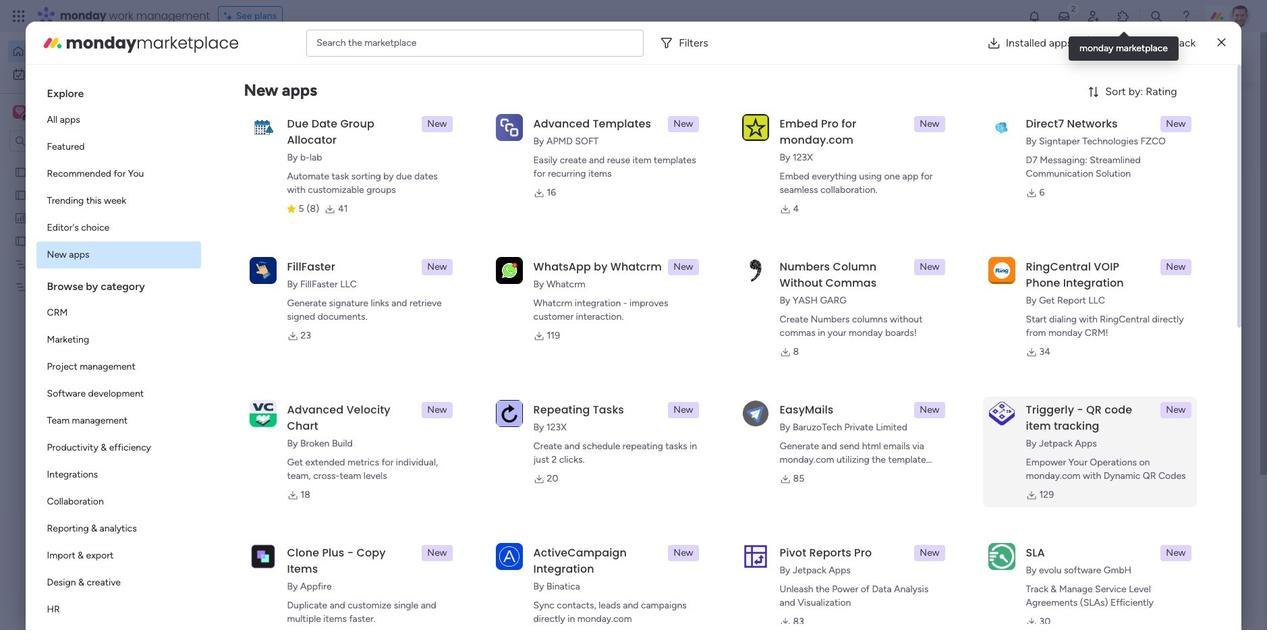 Task type: locate. For each thing, give the bounding box(es) containing it.
0 vertical spatial dapulse x slim image
[[1217, 35, 1226, 51]]

3 circle o image from the top
[[1024, 196, 1033, 206]]

1 component image from the left
[[266, 268, 278, 280]]

0 horizontal spatial public dashboard image
[[14, 211, 27, 224]]

0 vertical spatial monday marketplace image
[[1117, 9, 1130, 23]]

help center element
[[1004, 557, 1206, 610]]

2 image
[[1067, 1, 1080, 16]]

1 horizontal spatial component image
[[742, 268, 754, 280]]

search everything image
[[1150, 9, 1163, 23]]

public board image
[[14, 188, 27, 201], [14, 234, 27, 247]]

1 vertical spatial circle o image
[[1024, 178, 1033, 188]]

2 component image from the left
[[742, 268, 754, 280]]

0 horizontal spatial component image
[[266, 268, 278, 280]]

1 horizontal spatial monday marketplace image
[[1117, 9, 1130, 23]]

Search in workspace field
[[28, 133, 113, 149]]

terry turtle image
[[1229, 5, 1251, 27], [281, 604, 308, 630]]

1 vertical spatial monday marketplace image
[[42, 32, 63, 54]]

2 vertical spatial circle o image
[[1024, 196, 1033, 206]]

notifications image
[[1028, 9, 1041, 23]]

heading
[[36, 76, 201, 107], [36, 269, 201, 300]]

0 horizontal spatial dapulse x slim image
[[1186, 98, 1202, 114]]

check circle image
[[1024, 127, 1033, 137]]

1 horizontal spatial public dashboard image
[[742, 246, 757, 261]]

v2 bolt switch image
[[1120, 50, 1128, 65]]

0 vertical spatial public board image
[[14, 188, 27, 201]]

close recently visited image
[[249, 110, 265, 126]]

dapulse x slim image
[[1217, 35, 1226, 51], [1186, 98, 1202, 114]]

option
[[8, 40, 164, 62], [8, 63, 164, 85], [36, 107, 201, 134], [36, 134, 201, 161], [0, 160, 172, 162], [36, 161, 201, 188], [36, 188, 201, 215], [36, 215, 201, 242], [36, 242, 201, 269], [36, 300, 201, 327], [36, 327, 201, 354], [36, 354, 201, 381], [36, 381, 201, 408], [36, 408, 201, 435], [36, 435, 201, 462], [36, 462, 201, 488], [36, 488, 201, 515], [36, 515, 201, 542], [36, 542, 201, 569], [36, 569, 201, 596], [36, 596, 201, 623]]

0 vertical spatial heading
[[36, 76, 201, 107]]

workspace image
[[13, 105, 26, 119]]

1 vertical spatial public board image
[[14, 234, 27, 247]]

help image
[[1179, 9, 1193, 23]]

public dashboard image
[[14, 211, 27, 224], [742, 246, 757, 261]]

0 vertical spatial public dashboard image
[[14, 211, 27, 224]]

public board image
[[14, 165, 27, 178], [266, 246, 281, 261], [504, 246, 519, 261], [266, 412, 281, 426]]

1 vertical spatial heading
[[36, 269, 201, 300]]

component image
[[266, 268, 278, 280], [742, 268, 754, 280]]

terry turtle image down terry turtle icon
[[281, 604, 308, 630]]

1 vertical spatial dapulse x slim image
[[1186, 98, 1202, 114]]

0 horizontal spatial terry turtle image
[[281, 604, 308, 630]]

update feed image
[[1057, 9, 1071, 23]]

terry turtle image right help image
[[1229, 5, 1251, 27]]

1 vertical spatial terry turtle image
[[281, 604, 308, 630]]

list box
[[36, 76, 201, 630], [0, 158, 172, 480]]

circle o image
[[1024, 161, 1033, 171], [1024, 178, 1033, 188], [1024, 196, 1033, 206]]

1 horizontal spatial terry turtle image
[[1229, 5, 1251, 27]]

1 vertical spatial public dashboard image
[[742, 246, 757, 261]]

monday marketplace image
[[1117, 9, 1130, 23], [42, 32, 63, 54]]

add to favorites image
[[934, 247, 948, 260]]

workspace selection element
[[13, 104, 113, 121]]

0 vertical spatial circle o image
[[1024, 161, 1033, 171]]

app logo image
[[249, 114, 276, 141], [496, 114, 523, 141], [742, 114, 769, 141], [988, 114, 1015, 141], [249, 257, 276, 284], [496, 257, 523, 284], [742, 257, 769, 284], [988, 257, 1015, 284], [249, 400, 276, 427], [496, 400, 523, 427], [742, 400, 769, 427], [988, 400, 1015, 427], [249, 543, 276, 570], [496, 543, 523, 570], [742, 543, 769, 570], [988, 543, 1015, 570]]



Task type: describe. For each thing, give the bounding box(es) containing it.
0 vertical spatial terry turtle image
[[1229, 5, 1251, 27]]

terry turtle image
[[281, 555, 308, 582]]

workspace image
[[15, 105, 24, 119]]

select product image
[[12, 9, 26, 23]]

1 circle o image from the top
[[1024, 161, 1033, 171]]

1 public board image from the top
[[14, 188, 27, 201]]

component image
[[504, 268, 516, 280]]

invite members image
[[1087, 9, 1100, 23]]

quick search results list box
[[249, 126, 972, 470]]

see plans image
[[224, 9, 236, 24]]

templates image image
[[1016, 271, 1194, 365]]

v2 user feedback image
[[1015, 50, 1025, 65]]

add to favorites image
[[696, 247, 710, 260]]

2 public board image from the top
[[14, 234, 27, 247]]

2 circle o image from the top
[[1024, 178, 1033, 188]]

1 horizontal spatial dapulse x slim image
[[1217, 35, 1226, 51]]

check circle image
[[1024, 144, 1033, 154]]

2 heading from the top
[[36, 269, 201, 300]]

0 horizontal spatial monday marketplace image
[[42, 32, 63, 54]]

1 heading from the top
[[36, 76, 201, 107]]



Task type: vqa. For each thing, say whether or not it's contained in the screenshot.
name associated with 2
no



